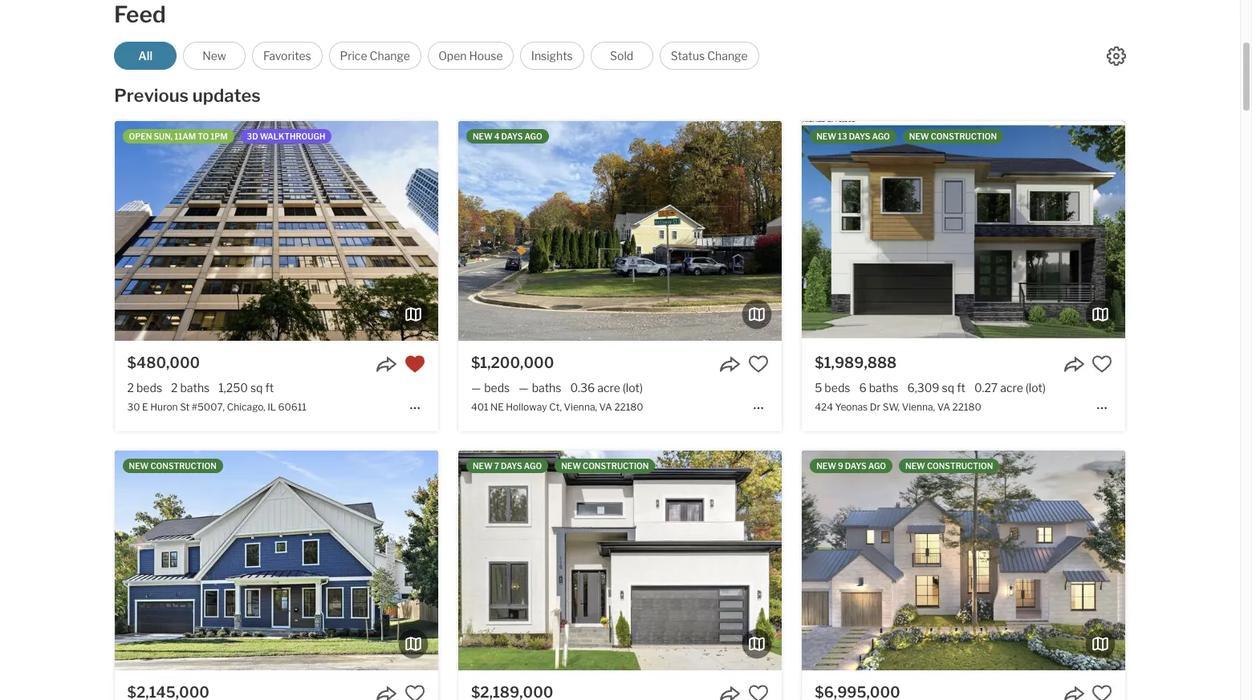 Task type: vqa. For each thing, say whether or not it's contained in the screenshot.
/10
no



Task type: locate. For each thing, give the bounding box(es) containing it.
2 baths
[[171, 381, 210, 395]]

1 2 from the left
[[127, 381, 134, 395]]

— for — baths
[[519, 381, 529, 395]]

1,250 sq ft
[[219, 381, 274, 395]]

house
[[469, 49, 503, 63]]

acre right 0.27 at the right of page
[[1000, 381, 1023, 395]]

22180
[[614, 402, 643, 414], [952, 402, 981, 414]]

new 13 days ago
[[816, 132, 890, 141]]

1 horizontal spatial sq
[[942, 381, 954, 395]]

ago for new 9 days ago
[[868, 462, 886, 471]]

2 horizontal spatial beds
[[825, 381, 850, 395]]

ft left 0.27 at the right of page
[[957, 381, 965, 395]]

2 — from the left
[[519, 381, 529, 395]]

1 horizontal spatial —
[[519, 381, 529, 395]]

new 9 days ago
[[816, 462, 886, 471]]

ft
[[265, 381, 274, 395], [957, 381, 965, 395]]

1 horizontal spatial acre
[[1000, 381, 1023, 395]]

$1,200,000
[[471, 355, 554, 372]]

1pm
[[210, 132, 228, 141]]

photo of 424 yeonas dr sw, vienna, va 22180 image
[[478, 121, 802, 341], [802, 121, 1125, 341], [1125, 121, 1252, 341]]

ago right 9
[[868, 462, 886, 471]]

vienna, down 6,309
[[902, 402, 935, 414]]

0.27
[[974, 381, 998, 395]]

3 photo of 424 yeonas dr sw, vienna, va 22180 image from the left
[[1125, 121, 1252, 341]]

1 photo of 401 ne holloway ct, vienna, va 22180 image from the left
[[135, 121, 458, 341]]

0 horizontal spatial vienna,
[[564, 402, 597, 414]]

beds up the e at the left bottom of the page
[[136, 381, 162, 395]]

photo of 30 e huron st #5007, chicago, il 60611 image
[[0, 121, 115, 341], [114, 121, 438, 341], [438, 121, 761, 341]]

holloway
[[506, 402, 547, 414]]

insights
[[531, 49, 573, 63]]

30
[[127, 402, 140, 414]]

ne
[[490, 402, 504, 414]]

photo of 401 ne holloway ct, vienna, va 22180 image
[[135, 121, 458, 341], [458, 121, 782, 341], [782, 121, 1105, 341]]

0 horizontal spatial ft
[[265, 381, 274, 395]]

option group
[[114, 42, 759, 70]]

1 22180 from the left
[[614, 402, 643, 414]]

new left 7
[[473, 462, 492, 471]]

status change
[[671, 49, 748, 63]]

2 sq from the left
[[942, 381, 954, 395]]

— up 401
[[471, 381, 481, 395]]

new construction
[[909, 132, 997, 141], [129, 462, 216, 471], [561, 462, 649, 471], [905, 462, 993, 471]]

days right 9
[[845, 462, 867, 471]]

0 horizontal spatial va
[[599, 402, 612, 414]]

2 photo of 30 e huron st #5007, chicago, il 60611 image from the left
[[114, 121, 438, 341]]

1 horizontal spatial (lot)
[[1026, 381, 1046, 395]]

1 horizontal spatial ft
[[957, 381, 965, 395]]

va down 6,309 sq ft
[[937, 402, 950, 414]]

22180 down 0.27 at the right of page
[[952, 402, 981, 414]]

— up the holloway
[[519, 381, 529, 395]]

1 — from the left
[[471, 381, 481, 395]]

2 acre from the left
[[1000, 381, 1023, 395]]

1 baths from the left
[[180, 381, 210, 395]]

favorites
[[263, 49, 311, 63]]

0 horizontal spatial sq
[[250, 381, 263, 395]]

status
[[671, 49, 705, 63]]

11am
[[174, 132, 196, 141]]

beds up ne
[[484, 381, 510, 395]]

(lot)
[[623, 381, 643, 395], [1026, 381, 1046, 395]]

1 horizontal spatial 22180
[[952, 402, 981, 414]]

2 beds
[[127, 381, 162, 395]]

6,309 sq ft
[[907, 381, 965, 395]]

Insights radio
[[520, 42, 584, 70]]

30 e huron st #5007, chicago, il 60611
[[127, 402, 306, 414]]

favorite button checkbox for $1,200,000
[[748, 354, 769, 375]]

dr
[[870, 402, 881, 414]]

1 acre from the left
[[597, 381, 620, 395]]

424 yeonas dr sw, vienna, va 22180
[[815, 402, 981, 414]]

change
[[370, 49, 410, 63], [707, 49, 748, 63]]

1 ft from the left
[[265, 381, 274, 395]]

walkthrough
[[260, 132, 325, 141]]

baths up the sw,
[[869, 381, 899, 395]]

1 va from the left
[[599, 402, 612, 414]]

days
[[501, 132, 523, 141], [849, 132, 870, 141], [501, 462, 522, 471], [845, 462, 867, 471]]

sq right 6,309
[[942, 381, 954, 395]]

baths up st
[[180, 381, 210, 395]]

(lot) right 0.36
[[623, 381, 643, 395]]

favorite button image for new 7 days ago
[[748, 684, 769, 701]]

3 photo of 401 ne holloway ct, vienna, va 22180 image from the left
[[782, 121, 1105, 341]]

new down 30
[[129, 462, 149, 471]]

9
[[838, 462, 843, 471]]

change inside option
[[707, 49, 748, 63]]

1 photo of 424 yeonas dr sw, vienna, va 22180 image from the left
[[478, 121, 802, 341]]

1 horizontal spatial va
[[937, 402, 950, 414]]

2 2 from the left
[[171, 381, 178, 395]]

2 (lot) from the left
[[1026, 381, 1046, 395]]

ft for $1,989,888
[[957, 381, 965, 395]]

new
[[473, 132, 492, 141], [816, 132, 836, 141], [909, 132, 929, 141], [129, 462, 149, 471], [473, 462, 492, 471], [561, 462, 581, 471], [816, 462, 836, 471], [905, 462, 925, 471]]

previous
[[114, 85, 189, 106]]

open sun, 11am to 1pm
[[129, 132, 228, 141]]

photo of 207 courthouse cir sw, vienna, va 22180 image
[[0, 451, 115, 671], [114, 451, 438, 671], [438, 451, 761, 671]]

st
[[180, 402, 190, 414]]

days for 9
[[845, 462, 867, 471]]

favorite button image for new construction
[[404, 684, 425, 701]]

5 beds
[[815, 381, 850, 395]]

open house
[[438, 49, 503, 63]]

construction
[[931, 132, 997, 141], [150, 462, 216, 471], [583, 462, 649, 471], [927, 462, 993, 471]]

price change
[[340, 49, 410, 63]]

e
[[142, 402, 148, 414]]

days right 7
[[501, 462, 522, 471]]

2 change from the left
[[707, 49, 748, 63]]

ago for new 7 days ago
[[524, 462, 542, 471]]

yeonas
[[835, 402, 868, 414]]

vienna, down 0.36
[[564, 402, 597, 414]]

construction for new 9 days ago
[[927, 462, 993, 471]]

beds
[[136, 381, 162, 395], [484, 381, 510, 395], [825, 381, 850, 395]]

— for — beds
[[471, 381, 481, 395]]

change inside radio
[[370, 49, 410, 63]]

1 (lot) from the left
[[623, 381, 643, 395]]

1 photo of 119 moore ave sw, vienna, va 22180 image from the left
[[135, 451, 458, 671]]

—
[[471, 381, 481, 395], [519, 381, 529, 395]]

new left 4
[[473, 132, 492, 141]]

0 horizontal spatial acre
[[597, 381, 620, 395]]

ago right the 13
[[872, 132, 890, 141]]

2 photo of 424 yeonas dr sw, vienna, va 22180 image from the left
[[802, 121, 1125, 341]]

days right 4
[[501, 132, 523, 141]]

2 va from the left
[[937, 402, 950, 414]]

1 horizontal spatial baths
[[532, 381, 561, 395]]

ago
[[524, 132, 542, 141], [872, 132, 890, 141], [524, 462, 542, 471], [868, 462, 886, 471]]

(lot) for 0.36 acre (lot)
[[623, 381, 643, 395]]

1 horizontal spatial change
[[707, 49, 748, 63]]

(lot) right 0.27 at the right of page
[[1026, 381, 1046, 395]]

beds for $1,989,888
[[825, 381, 850, 395]]

0.36 acre (lot)
[[570, 381, 643, 395]]

2 up huron
[[171, 381, 178, 395]]

0 horizontal spatial baths
[[180, 381, 210, 395]]

favorite button image for new 13 days ago
[[1092, 354, 1113, 375]]

photo of 4905 timberline dr, rollingwood, tx 78746 image
[[478, 451, 802, 671], [802, 451, 1125, 671], [1125, 451, 1252, 671]]

1 horizontal spatial 2
[[171, 381, 178, 395]]

baths up ct,
[[532, 381, 561, 395]]

1 beds from the left
[[136, 381, 162, 395]]

3 baths from the left
[[869, 381, 899, 395]]

ago for new 4 days ago
[[524, 132, 542, 141]]

0 horizontal spatial beds
[[136, 381, 162, 395]]

change right price
[[370, 49, 410, 63]]

sq for $1,989,888
[[942, 381, 954, 395]]

va down 0.36 acre (lot)
[[599, 402, 612, 414]]

0 horizontal spatial (lot)
[[623, 381, 643, 395]]

va
[[599, 402, 612, 414], [937, 402, 950, 414]]

1 photo of 4905 timberline dr, rollingwood, tx 78746 image from the left
[[478, 451, 802, 671]]

photo of 119 moore ave sw, vienna, va 22180 image
[[135, 451, 458, 671], [458, 451, 782, 671], [782, 451, 1105, 671]]

baths
[[180, 381, 210, 395], [532, 381, 561, 395], [869, 381, 899, 395]]

acre
[[597, 381, 620, 395], [1000, 381, 1023, 395]]

vienna, for $1,989,888
[[902, 402, 935, 414]]

sq up chicago,
[[250, 381, 263, 395]]

sold
[[610, 49, 633, 63]]

favorite button image
[[404, 354, 425, 375], [1092, 354, 1113, 375], [404, 684, 425, 701], [748, 684, 769, 701], [1092, 684, 1113, 701]]

2 for 2 baths
[[171, 381, 178, 395]]

huron
[[150, 402, 178, 414]]

days right the 13
[[849, 132, 870, 141]]

2
[[127, 381, 134, 395], [171, 381, 178, 395]]

construction for new 13 days ago
[[931, 132, 997, 141]]

days for 4
[[501, 132, 523, 141]]

1 horizontal spatial beds
[[484, 381, 510, 395]]

0 horizontal spatial 2
[[127, 381, 134, 395]]

ft up il
[[265, 381, 274, 395]]

1 change from the left
[[370, 49, 410, 63]]

0 horizontal spatial —
[[471, 381, 481, 395]]

— baths
[[519, 381, 561, 395]]

0 horizontal spatial 22180
[[614, 402, 643, 414]]

new construction for new 7 days ago
[[561, 462, 649, 471]]

1 horizontal spatial vienna,
[[902, 402, 935, 414]]

vienna,
[[564, 402, 597, 414], [902, 402, 935, 414]]

chicago,
[[227, 402, 265, 414]]

1 vienna, from the left
[[564, 402, 597, 414]]

sq
[[250, 381, 263, 395], [942, 381, 954, 395]]

price
[[340, 49, 367, 63]]

22180 down 0.36 acre (lot)
[[614, 402, 643, 414]]

2 vienna, from the left
[[902, 402, 935, 414]]

ago right 4
[[524, 132, 542, 141]]

new construction for new 13 days ago
[[909, 132, 997, 141]]

2 up 30
[[127, 381, 134, 395]]

3 photo of 30 e huron st #5007, chicago, il 60611 image from the left
[[438, 121, 761, 341]]

favorite button checkbox for new construction
[[748, 684, 769, 701]]

All radio
[[114, 42, 177, 70]]

va for $1,200,000
[[599, 402, 612, 414]]

new construction for new 9 days ago
[[905, 462, 993, 471]]

22180 for $1,989,888
[[952, 402, 981, 414]]

2 horizontal spatial baths
[[869, 381, 899, 395]]

favorite button checkbox
[[404, 354, 425, 375], [404, 684, 425, 701], [748, 684, 769, 701]]

acre for 0.27
[[1000, 381, 1023, 395]]

ago right 7
[[524, 462, 542, 471]]

2 22180 from the left
[[952, 402, 981, 414]]

va for $1,989,888
[[937, 402, 950, 414]]

1,250
[[219, 381, 248, 395]]

change right 'status'
[[707, 49, 748, 63]]

beds right 5
[[825, 381, 850, 395]]

baths for $1,989,888
[[869, 381, 899, 395]]

2 ft from the left
[[957, 381, 965, 395]]

acre right 0.36
[[597, 381, 620, 395]]

1 sq from the left
[[250, 381, 263, 395]]

3 beds from the left
[[825, 381, 850, 395]]

new right 'new 13 days ago'
[[909, 132, 929, 141]]

favorite button checkbox
[[748, 354, 769, 375], [1092, 354, 1113, 375], [1092, 684, 1113, 701]]

6 baths
[[859, 381, 899, 395]]

New radio
[[183, 42, 246, 70]]

new down 424 yeonas dr sw, vienna, va 22180
[[905, 462, 925, 471]]

0 horizontal spatial change
[[370, 49, 410, 63]]

2 for 2 beds
[[127, 381, 134, 395]]

1 photo of 207 courthouse cir sw, vienna, va 22180 image from the left
[[0, 451, 115, 671]]



Task type: describe. For each thing, give the bounding box(es) containing it.
Sold radio
[[590, 42, 653, 70]]

4
[[494, 132, 500, 141]]

favorite button image for open sun, 11am to 1pm
[[404, 354, 425, 375]]

6
[[859, 381, 867, 395]]

previous updates
[[114, 85, 261, 106]]

2 baths from the left
[[532, 381, 561, 395]]

401 ne holloway ct, vienna, va 22180
[[471, 402, 643, 414]]

open
[[129, 132, 152, 141]]

13
[[838, 132, 847, 141]]

new left the 13
[[816, 132, 836, 141]]

baths for $480,000
[[180, 381, 210, 395]]

Status Change radio
[[659, 42, 759, 70]]

2 photo of 207 courthouse cir sw, vienna, va 22180 image from the left
[[114, 451, 438, 671]]

Favorites radio
[[252, 42, 322, 70]]

— beds
[[471, 381, 510, 395]]

new 7 days ago
[[473, 462, 542, 471]]

to
[[198, 132, 209, 141]]

vienna, for $1,200,000
[[564, 402, 597, 414]]

2 photo of 4905 timberline dr, rollingwood, tx 78746 image from the left
[[802, 451, 1125, 671]]

3 photo of 119 moore ave sw, vienna, va 22180 image from the left
[[782, 451, 1105, 671]]

days for 13
[[849, 132, 870, 141]]

sun,
[[154, 132, 173, 141]]

Price Change radio
[[329, 42, 421, 70]]

7
[[494, 462, 499, 471]]

favorite button checkbox for $1,989,888
[[1092, 354, 1113, 375]]

424
[[815, 402, 833, 414]]

sw,
[[883, 402, 900, 414]]

$480,000
[[127, 355, 200, 372]]

$1,989,888
[[815, 355, 897, 372]]

change for price change
[[370, 49, 410, 63]]

favorite button checkbox for 3d walkthrough
[[404, 354, 425, 375]]

1 photo of 30 e huron st #5007, chicago, il 60611 image from the left
[[0, 121, 115, 341]]

ft for $480,000
[[265, 381, 274, 395]]

#5007,
[[192, 402, 225, 414]]

feed
[[114, 1, 166, 28]]

ago for new 13 days ago
[[872, 132, 890, 141]]

open
[[438, 49, 467, 63]]

acre for 0.36
[[597, 381, 620, 395]]

change for status change
[[707, 49, 748, 63]]

2 beds from the left
[[484, 381, 510, 395]]

new
[[202, 49, 226, 63]]

favorite button image
[[748, 354, 769, 375]]

0.36
[[570, 381, 595, 395]]

new down 401 ne holloway ct, vienna, va 22180
[[561, 462, 581, 471]]

2 photo of 401 ne holloway ct, vienna, va 22180 image from the left
[[458, 121, 782, 341]]

3d
[[247, 132, 258, 141]]

6,309
[[907, 381, 939, 395]]

3d walkthrough
[[247, 132, 325, 141]]

22180 for $1,200,000
[[614, 402, 643, 414]]

401
[[471, 402, 488, 414]]

beds for $480,000
[[136, 381, 162, 395]]

ct,
[[549, 402, 562, 414]]

60611
[[278, 402, 306, 414]]

sq for $480,000
[[250, 381, 263, 395]]

all
[[138, 49, 152, 63]]

(lot) for 0.27 acre (lot)
[[1026, 381, 1046, 395]]

5
[[815, 381, 822, 395]]

updates
[[192, 85, 261, 106]]

new left 9
[[816, 462, 836, 471]]

0.27 acre (lot)
[[974, 381, 1046, 395]]

3 photo of 4905 timberline dr, rollingwood, tx 78746 image from the left
[[1125, 451, 1252, 671]]

Open House radio
[[428, 42, 514, 70]]

new 4 days ago
[[473, 132, 542, 141]]

construction for new 7 days ago
[[583, 462, 649, 471]]

il
[[267, 402, 276, 414]]

3 photo of 207 courthouse cir sw, vienna, va 22180 image from the left
[[438, 451, 761, 671]]

2 photo of 119 moore ave sw, vienna, va 22180 image from the left
[[458, 451, 782, 671]]

favorite button image for new 9 days ago
[[1092, 684, 1113, 701]]

days for 7
[[501, 462, 522, 471]]

option group containing all
[[114, 42, 759, 70]]



